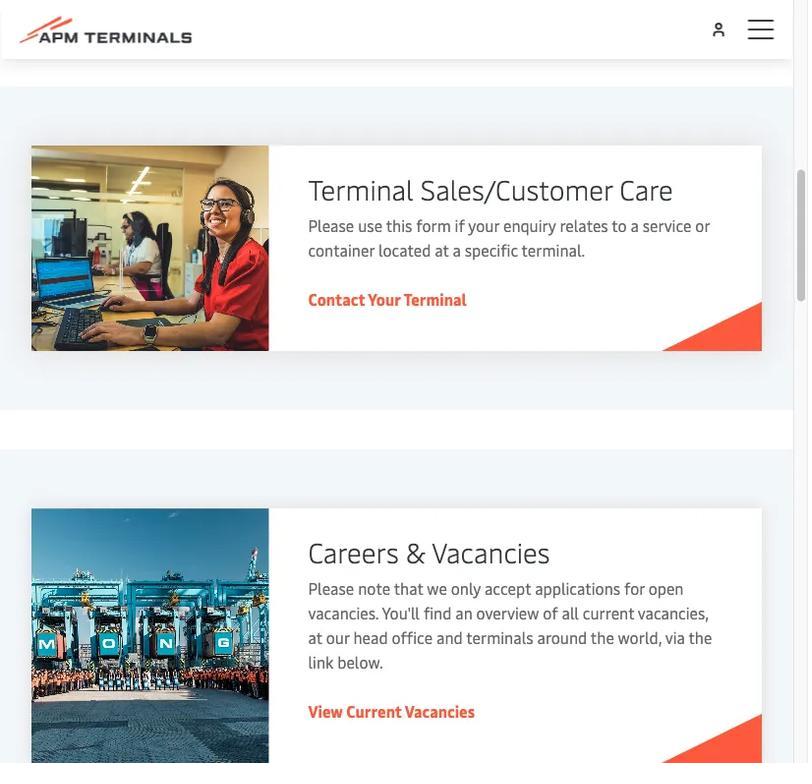 Task type: locate. For each thing, give the bounding box(es) containing it.
an
[[456, 603, 473, 624]]

service
[[643, 215, 692, 236]]

a right to
[[631, 215, 639, 236]]

located
[[379, 240, 431, 261]]

specific
[[465, 240, 518, 261]]

the right the via
[[689, 627, 713, 648]]

please
[[308, 215, 354, 236], [308, 578, 354, 599]]

1 vertical spatial at
[[308, 627, 323, 648]]

overview
[[477, 603, 539, 624]]

vacancies right current
[[405, 701, 475, 722]]

container
[[308, 240, 375, 261]]

at
[[435, 240, 449, 261], [308, 627, 323, 648]]

careers
[[308, 533, 399, 570]]

your
[[469, 215, 500, 236]]

1 vertical spatial vacancies
[[405, 701, 475, 722]]

1 vertical spatial a
[[453, 240, 461, 261]]

that
[[394, 578, 424, 599]]

2 the from the left
[[689, 627, 713, 648]]

1 vertical spatial please
[[308, 578, 354, 599]]

form
[[416, 215, 451, 236]]

care
[[620, 170, 674, 207]]

please up container
[[308, 215, 354, 236]]

please inside careers & vacancies please note that we only accept applications for open vacancies. you'll find an overview of all current vacancies, at our head office and terminals around the world, via the link below.
[[308, 578, 354, 599]]

&
[[406, 533, 426, 570]]

2 please from the top
[[308, 578, 354, 599]]

apm terminals vado gateway launch image
[[31, 509, 269, 763]]

the
[[591, 627, 615, 648], [689, 627, 713, 648]]

please for terminal sales/customer care
[[308, 215, 354, 236]]

to
[[612, 215, 627, 236]]

0 vertical spatial at
[[435, 240, 449, 261]]

please inside terminal sales/customer care please use this form if your enquiry relates to a service or container located at a specific terminal.
[[308, 215, 354, 236]]

1 horizontal spatial the
[[689, 627, 713, 648]]

head
[[354, 627, 388, 648]]

if
[[455, 215, 465, 236]]

vacancies
[[432, 533, 550, 570], [405, 701, 475, 722]]

at down the form
[[435, 240, 449, 261]]

current
[[583, 603, 635, 624]]

contact your terminal
[[308, 289, 467, 310]]

vacancies up accept
[[432, 533, 550, 570]]

terminal right your
[[404, 289, 467, 310]]

0 vertical spatial please
[[308, 215, 354, 236]]

at left "our"
[[308, 627, 323, 648]]

1 please from the top
[[308, 215, 354, 236]]

view
[[308, 701, 343, 722]]

a down if
[[453, 240, 461, 261]]

terminal up use
[[308, 170, 414, 207]]

0 vertical spatial terminal
[[308, 170, 414, 207]]

world,
[[618, 627, 662, 648]]

1 horizontal spatial at
[[435, 240, 449, 261]]

for
[[625, 578, 645, 599]]

a
[[631, 215, 639, 236], [453, 240, 461, 261]]

0 horizontal spatial at
[[308, 627, 323, 648]]

please for careers & vacancies
[[308, 578, 354, 599]]

1 horizontal spatial a
[[631, 215, 639, 236]]

vacancies for &
[[432, 533, 550, 570]]

please up 'vacancies.'
[[308, 578, 354, 599]]

0 vertical spatial vacancies
[[432, 533, 550, 570]]

1 the from the left
[[591, 627, 615, 648]]

terminal.
[[522, 240, 586, 261]]

around
[[538, 627, 588, 648]]

vacancies for current
[[405, 701, 475, 722]]

0 horizontal spatial the
[[591, 627, 615, 648]]

contact
[[308, 289, 365, 310]]

vacancies inside careers & vacancies please note that we only accept applications for open vacancies. you'll find an overview of all current vacancies, at our head office and terminals around the world, via the link below.
[[432, 533, 550, 570]]

note
[[358, 578, 391, 599]]

terminal
[[308, 170, 414, 207], [404, 289, 467, 310]]

the down current
[[591, 627, 615, 648]]



Task type: describe. For each thing, give the bounding box(es) containing it.
applications
[[535, 578, 621, 599]]

we
[[427, 578, 447, 599]]

you'll
[[382, 603, 420, 624]]

terminal sales/customer care please use this form if your enquiry relates to a service or container located at a specific terminal.
[[308, 170, 710, 261]]

terminals
[[467, 627, 534, 648]]

accept
[[485, 578, 531, 599]]

your
[[368, 289, 401, 310]]

at inside terminal sales/customer care please use this form if your enquiry relates to a service or container located at a specific terminal.
[[435, 240, 449, 261]]

vacancies,
[[638, 603, 709, 624]]

or
[[696, 215, 710, 236]]

view current vacancies
[[308, 701, 475, 722]]

apm stock global 500 image
[[31, 146, 269, 351]]

our
[[326, 627, 350, 648]]

use
[[358, 215, 383, 236]]

terminal inside terminal sales/customer care please use this form if your enquiry relates to a service or container located at a specific terminal.
[[308, 170, 414, 207]]

find
[[424, 603, 452, 624]]

vacancies.
[[308, 603, 379, 624]]

relates
[[560, 215, 609, 236]]

1 vertical spatial terminal
[[404, 289, 467, 310]]

via
[[666, 627, 686, 648]]

below.
[[338, 652, 383, 673]]

careers & vacancies please note that we only accept applications for open vacancies. you'll find an overview of all current vacancies, at our head office and terminals around the world, via the link below.
[[308, 533, 713, 673]]

link
[[308, 652, 334, 673]]

open
[[649, 578, 684, 599]]

sales/customer
[[421, 170, 613, 207]]

0 vertical spatial a
[[631, 215, 639, 236]]

at inside careers & vacancies please note that we only accept applications for open vacancies. you'll find an overview of all current vacancies, at our head office and terminals around the world, via the link below.
[[308, 627, 323, 648]]

all
[[562, 603, 579, 624]]

only
[[451, 578, 481, 599]]

of
[[543, 603, 558, 624]]

enquiry
[[504, 215, 556, 236]]

current
[[347, 701, 402, 722]]

this
[[386, 215, 413, 236]]

office
[[392, 627, 433, 648]]

and
[[437, 627, 463, 648]]

0 horizontal spatial a
[[453, 240, 461, 261]]



Task type: vqa. For each thing, say whether or not it's contained in the screenshot.
Add
no



